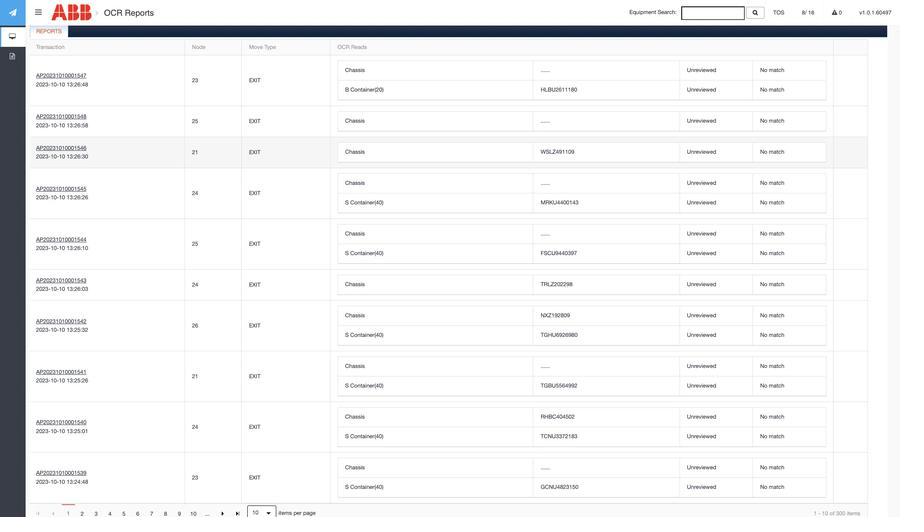 Task type: vqa. For each thing, say whether or not it's contained in the screenshot.


Task type: locate. For each thing, give the bounding box(es) containing it.
5 link
[[117, 507, 131, 518]]

0 horizontal spatial 1
[[67, 511, 70, 518]]

10- down ap20231010001540
[[51, 429, 59, 435]]

10- inside 'ap20231010001548 2023-10-10 13:26:58'
[[51, 123, 59, 129]]

match inside cell
[[769, 149, 785, 155]]

10 inside ap20231010001540 2023-10-10 13:25:01
[[59, 429, 65, 435]]

gcnu4823150
[[541, 485, 579, 491]]

1 unreviewed cell from the top
[[680, 61, 753, 81]]

unreviewed for fifth ...... cell from the bottom
[[687, 118, 717, 124]]

unreviewed cell for hlbu2611180 cell
[[680, 81, 753, 100]]

9 unreviewed from the top
[[687, 282, 717, 288]]

match for unreviewed cell corresponding to hlbu2611180 cell
[[769, 87, 785, 93]]

13:26:30
[[67, 154, 88, 160]]

cell containing ap20231010001545
[[29, 169, 185, 219]]

2023- down ap20231010001548 at the left top of page
[[36, 123, 51, 129]]

...... up the mrku4400143
[[541, 180, 550, 187]]

6 unreviewed from the top
[[687, 200, 717, 206]]

10- down 'ap20231010001543'
[[51, 286, 59, 293]]

...... up 'gcnu4823150'
[[541, 465, 550, 472]]

7 no match cell from the top
[[753, 225, 826, 245]]

wslz491109
[[541, 149, 575, 155]]

10- down ap20231010001547
[[51, 82, 59, 88]]

tab list containing reports
[[29, 23, 888, 518]]

unreviewed for the 'gcnu4823150' cell at the bottom of the page
[[687, 485, 717, 491]]

2 container(40) from the top
[[350, 251, 384, 257]]

...... up the tgbu5564992
[[541, 364, 550, 370]]

25
[[192, 118, 198, 125], [192, 241, 198, 247]]

1 exit cell from the top
[[242, 56, 330, 106]]

10 for 13:26:26
[[59, 195, 65, 201]]

0 vertical spatial 23
[[192, 77, 198, 84]]

s
[[345, 200, 349, 206], [345, 251, 349, 257], [345, 332, 349, 339], [345, 383, 349, 390], [345, 434, 349, 440], [345, 485, 349, 491]]

3 no from the top
[[761, 118, 768, 124]]

1 vertical spatial 24 cell
[[185, 270, 242, 301]]

10- down ap20231010001539
[[51, 480, 59, 486]]

match for unreviewed cell for ...... cell corresponding to mrku4400143
[[769, 180, 785, 187]]

cell containing ap20231010001547
[[29, 56, 185, 106]]

10- for 13:26:58
[[51, 123, 59, 129]]

2023- for 2023-10-10 13:25:01
[[36, 429, 51, 435]]

2023- down the 'ap20231010001545'
[[36, 195, 51, 201]]

13:26:26
[[67, 195, 88, 201]]

10- down "ap20231010001546"
[[51, 154, 59, 160]]

10- inside ap20231010001539 2023-10-10 13:24:48
[[51, 480, 59, 486]]

15 no match cell from the top
[[753, 428, 826, 448]]

14 no match from the top
[[761, 414, 785, 421]]

26
[[192, 323, 198, 329]]

exit cell for 2023-10-10 13:26:30
[[242, 137, 330, 169]]

6 exit from the top
[[249, 282, 261, 288]]

2023- down "ap20231010001546"
[[36, 154, 51, 160]]

s for tgbu5564992
[[345, 383, 349, 390]]

15 no match from the top
[[761, 434, 785, 440]]

9 no from the top
[[761, 282, 768, 288]]

1 vertical spatial 24
[[192, 282, 198, 288]]

6 2023- from the top
[[36, 286, 51, 293]]

3 no match cell from the top
[[753, 112, 826, 131]]

8 exit cell from the top
[[242, 352, 330, 403]]

s container(40) cell for tghu6926980
[[338, 326, 533, 346]]

1 exit from the top
[[249, 77, 261, 84]]

2 25 from the top
[[192, 241, 198, 247]]

8/
[[802, 9, 807, 16]]

6 exit cell from the top
[[242, 270, 330, 301]]

1 no match cell from the top
[[753, 61, 826, 81]]

4 exit from the top
[[249, 190, 261, 197]]

13:25:01
[[67, 429, 88, 435]]

1 left 2
[[67, 511, 70, 518]]

1 container(40) from the top
[[350, 200, 384, 206]]

......
[[541, 67, 550, 74], [541, 118, 550, 124], [541, 180, 550, 187], [541, 231, 550, 237], [541, 364, 550, 370], [541, 465, 550, 472]]

10- for 13:26:48
[[51, 82, 59, 88]]

...... up wslz491109
[[541, 118, 550, 124]]

no match cell for ...... cell for fscu9440397 unreviewed cell
[[753, 225, 826, 245]]

2 exit cell from the top
[[242, 106, 330, 137]]

container(40)
[[350, 200, 384, 206], [350, 251, 384, 257], [350, 332, 384, 339], [350, 383, 384, 390], [350, 434, 384, 440], [350, 485, 384, 491]]

2023- inside ap20231010001540 2023-10-10 13:25:01
[[36, 429, 51, 435]]

rhbc404502 cell
[[533, 408, 680, 428]]

10- inside ap20231010001542 2023-10-10 13:25:32
[[51, 327, 59, 334]]

items right 300 on the bottom right
[[847, 511, 861, 517]]

3 ...... from the top
[[541, 180, 550, 187]]

1 match from the top
[[769, 67, 785, 74]]

2023- inside 'ap20231010001548 2023-10-10 13:26:58'
[[36, 123, 51, 129]]

1 s container(40) from the top
[[345, 200, 384, 206]]

match for ...... cell associated with hlbu2611180 unreviewed cell
[[769, 67, 785, 74]]

s container(40) for gcnu4823150
[[345, 485, 384, 491]]

unreviewed for ...... cell associated with hlbu2611180
[[687, 67, 717, 74]]

1 horizontal spatial reports
[[125, 8, 154, 17]]

1 vertical spatial 23
[[192, 475, 198, 482]]

10 match from the top
[[769, 313, 785, 319]]

unreviewed for nxz192809 cell
[[687, 313, 717, 319]]

24
[[192, 190, 198, 197], [192, 282, 198, 288], [192, 424, 198, 431]]

16 no match from the top
[[761, 465, 785, 472]]

1 chassis cell from the top
[[338, 61, 533, 81]]

no match for the 'gcnu4823150' cell at the bottom of the page's unreviewed cell
[[761, 485, 785, 491]]

ap20231010001541 2023-10-10 13:25:26
[[36, 369, 88, 384]]

25 cell
[[185, 106, 242, 137], [185, 219, 242, 270]]

2 s from the top
[[345, 251, 349, 257]]

10 inside ap20231010001541 2023-10-10 13:25:26
[[59, 378, 65, 384]]

chassis
[[345, 67, 365, 74], [345, 118, 365, 124], [345, 149, 365, 155], [345, 180, 365, 187], [345, 231, 365, 237], [345, 282, 365, 288], [345, 313, 365, 319], [345, 364, 365, 370], [345, 414, 365, 421], [345, 465, 365, 472]]

2023- inside "ap20231010001546 2023-10-10 13:26:30"
[[36, 154, 51, 160]]

0 horizontal spatial ocr
[[104, 8, 123, 17]]

23 up 10 link
[[192, 475, 198, 482]]

exit for 2023-10-10 13:26:26
[[249, 190, 261, 197]]

1 for 1 - 10 of 300 items
[[814, 511, 817, 517]]

1 vertical spatial reports
[[36, 28, 62, 35]]

13 unreviewed cell from the top
[[680, 377, 753, 397]]

24 cell for 13:26:26
[[185, 169, 242, 219]]

exit for 2023-10-10 13:24:48
[[249, 475, 261, 482]]

2023- inside ap20231010001542 2023-10-10 13:25:32
[[36, 327, 51, 334]]

1 vertical spatial 25 cell
[[185, 219, 242, 270]]

navigation
[[0, 0, 26, 67]]

row group for ap20231010001540 2023-10-10 13:25:01
[[338, 408, 826, 448]]

21 cell
[[185, 137, 242, 169], [185, 352, 242, 403]]

exit cell for 2023-10-10 13:24:48
[[242, 454, 330, 504]]

10 right -
[[822, 511, 829, 517]]

unreviewed for trlz202298 "cell"
[[687, 282, 717, 288]]

10- for 13:25:32
[[51, 327, 59, 334]]

8
[[164, 511, 167, 518]]

...... for tgbu5564992
[[541, 364, 550, 370]]

10- for 13:25:01
[[51, 429, 59, 435]]

14 match from the top
[[769, 414, 785, 421]]

24 cell
[[185, 169, 242, 219], [185, 270, 242, 301], [185, 403, 242, 454]]

6 no from the top
[[761, 200, 768, 206]]

16 no match cell from the top
[[753, 459, 826, 479]]

4 no match from the top
[[761, 149, 785, 155]]

1 1 from the left
[[814, 511, 817, 517]]

no match for unreviewed cell corresponding to hlbu2611180 cell
[[761, 87, 785, 93]]

grid containing transaction
[[29, 40, 868, 504]]

2 s container(40) cell from the top
[[338, 245, 533, 264]]

4 s from the top
[[345, 383, 349, 390]]

2 1 from the left
[[67, 511, 70, 518]]

ocr
[[104, 8, 123, 17], [338, 44, 350, 50]]

0 vertical spatial 24 cell
[[185, 169, 242, 219]]

10- inside ap20231010001541 2023-10-10 13:25:26
[[51, 378, 59, 384]]

s container(40) cell
[[338, 194, 533, 213], [338, 245, 533, 264], [338, 326, 533, 346], [338, 377, 533, 397], [338, 428, 533, 448], [338, 479, 533, 498]]

4 s container(40) from the top
[[345, 383, 384, 390]]

unreviewed cell for tgbu5564992 cell
[[680, 377, 753, 397]]

6 unreviewed cell from the top
[[680, 194, 753, 213]]

10 for 13:26:03
[[59, 286, 65, 293]]

tab list
[[29, 23, 888, 518]]

1
[[814, 511, 817, 517], [67, 511, 70, 518]]

items
[[279, 511, 292, 517], [847, 511, 861, 517]]

unreviewed cell for tghu6926980 'cell'
[[680, 326, 753, 346]]

0 horizontal spatial items
[[279, 511, 292, 517]]

no match
[[761, 67, 785, 74], [761, 87, 785, 93], [761, 118, 785, 124], [761, 149, 785, 155], [761, 180, 785, 187], [761, 200, 785, 206], [761, 231, 785, 237], [761, 251, 785, 257], [761, 282, 785, 288], [761, 313, 785, 319], [761, 332, 785, 339], [761, 364, 785, 370], [761, 383, 785, 390], [761, 414, 785, 421], [761, 434, 785, 440], [761, 465, 785, 472], [761, 485, 785, 491]]

2023- for 2023-10-10 13:26:03
[[36, 286, 51, 293]]

3 s from the top
[[345, 332, 349, 339]]

0 vertical spatial 21
[[192, 149, 198, 156]]

10 down ap20231010001544
[[59, 245, 65, 252]]

10 down ap20231010001540
[[59, 429, 65, 435]]

2023-
[[36, 82, 51, 88], [36, 123, 51, 129], [36, 154, 51, 160], [36, 195, 51, 201], [36, 245, 51, 252], [36, 286, 51, 293], [36, 327, 51, 334], [36, 378, 51, 384], [36, 429, 51, 435], [36, 480, 51, 486]]

3 container(40) from the top
[[350, 332, 384, 339]]

10- inside the ap20231010001544 2023-10-10 13:26:10
[[51, 245, 59, 252]]

...... cell
[[533, 61, 680, 81], [533, 112, 680, 131], [533, 174, 680, 194], [533, 225, 680, 245], [533, 358, 680, 377], [533, 459, 680, 479]]

10- down the 'ap20231010001545'
[[51, 195, 59, 201]]

10
[[59, 82, 65, 88], [59, 123, 65, 129], [59, 154, 65, 160], [59, 195, 65, 201], [59, 245, 65, 252], [59, 286, 65, 293], [59, 327, 65, 334], [59, 378, 65, 384], [59, 429, 65, 435], [59, 480, 65, 486], [252, 510, 259, 517], [822, 511, 829, 517], [190, 511, 197, 518]]

ap20231010001539 2023-10-10 13:24:48
[[36, 471, 88, 486]]

6 s from the top
[[345, 485, 349, 491]]

equipment
[[630, 9, 657, 15]]

10- inside ap20231010001545 2023-10-10 13:26:26
[[51, 195, 59, 201]]

10- for 13:26:03
[[51, 286, 59, 293]]

7 no match from the top
[[761, 231, 785, 237]]

5 exit from the top
[[249, 241, 261, 247]]

1 vertical spatial 21
[[192, 374, 198, 380]]

2 24 from the top
[[192, 282, 198, 288]]

10 inside ap20231010001545 2023-10-10 13:26:26
[[59, 195, 65, 201]]

15 unreviewed from the top
[[687, 434, 717, 440]]

10 link
[[187, 507, 200, 518]]

1 unreviewed from the top
[[687, 67, 717, 74]]

10- down ap20231010001542
[[51, 327, 59, 334]]

chassis for tgbu5564992
[[345, 364, 365, 370]]

cell
[[29, 56, 185, 106], [834, 56, 868, 106], [29, 106, 185, 137], [834, 106, 868, 137], [29, 137, 185, 169], [330, 137, 834, 169], [834, 137, 868, 169], [29, 169, 185, 219], [834, 169, 868, 219], [29, 219, 185, 270], [834, 219, 868, 270], [29, 270, 185, 301], [834, 270, 868, 301], [29, 301, 185, 352], [834, 301, 868, 352], [29, 352, 185, 403], [834, 352, 868, 403], [29, 403, 185, 454], [834, 403, 868, 454], [29, 454, 185, 504], [834, 454, 868, 504]]

10 inside ap20231010001542 2023-10-10 13:25:32
[[59, 327, 65, 334]]

reads
[[351, 44, 367, 50]]

3 s container(40) cell from the top
[[338, 326, 533, 346]]

10- inside the ap20231010001547 2023-10-10 13:26:48
[[51, 82, 59, 88]]

10 inside ap20231010001543 2023-10-10 13:26:03
[[59, 286, 65, 293]]

2 s container(40) from the top
[[345, 251, 384, 257]]

10 inside the ap20231010001547 2023-10-10 13:26:48
[[59, 82, 65, 88]]

23 cell down node
[[185, 56, 242, 106]]

exit for 2023-10-10 13:26:30
[[249, 149, 261, 156]]

2023- down 'ap20231010001543'
[[36, 286, 51, 293]]

row
[[29, 40, 868, 56], [29, 56, 868, 106], [338, 61, 826, 81], [338, 81, 826, 100], [29, 106, 868, 137], [338, 112, 826, 131], [29, 137, 868, 169], [338, 143, 826, 163], [29, 169, 868, 219], [338, 174, 826, 194], [338, 194, 826, 213], [29, 219, 868, 270], [338, 225, 826, 245], [338, 245, 826, 264], [29, 270, 868, 301], [338, 276, 826, 295], [29, 301, 868, 352], [338, 307, 826, 326], [338, 326, 826, 346], [29, 352, 868, 403], [338, 358, 826, 377], [338, 377, 826, 397], [29, 403, 868, 454], [338, 408, 826, 428], [338, 428, 826, 448], [29, 454, 868, 504], [338, 459, 826, 479], [338, 479, 826, 498]]

2023- down ap20231010001542
[[36, 327, 51, 334]]

6
[[136, 511, 139, 518]]

cell containing ap20231010001543
[[29, 270, 185, 301]]

8 no match cell from the top
[[753, 245, 826, 264]]

10- inside ap20231010001543 2023-10-10 13:26:03
[[51, 286, 59, 293]]

12 match from the top
[[769, 364, 785, 370]]

15 unreviewed cell from the top
[[680, 428, 753, 448]]

10 down ap20231010001548 at the left top of page
[[59, 123, 65, 129]]

row containing ap20231010001543
[[29, 270, 868, 301]]

10 down the 'ap20231010001545'
[[59, 195, 65, 201]]

17 no match cell from the top
[[753, 479, 826, 498]]

24 for 2023-10-10 13:26:26
[[192, 190, 198, 197]]

10 unreviewed from the top
[[687, 313, 717, 319]]

no
[[761, 67, 768, 74], [761, 87, 768, 93], [761, 118, 768, 124], [761, 149, 768, 155], [761, 180, 768, 187], [761, 200, 768, 206], [761, 231, 768, 237], [761, 251, 768, 257], [761, 282, 768, 288], [761, 313, 768, 319], [761, 332, 768, 339], [761, 364, 768, 370], [761, 383, 768, 390], [761, 414, 768, 421], [761, 434, 768, 440], [761, 465, 768, 472], [761, 485, 768, 491]]

search image
[[753, 10, 758, 15]]

wslz491109 cell
[[533, 143, 680, 163]]

b
[[345, 87, 349, 93]]

ap20231010001542
[[36, 318, 86, 325]]

10 inside "ap20231010001546 2023-10-10 13:26:30"
[[59, 154, 65, 160]]

2023- inside ap20231010001545 2023-10-10 13:26:26
[[36, 195, 51, 201]]

7 2023- from the top
[[36, 327, 51, 334]]

...... up hlbu2611180
[[541, 67, 550, 74]]

cell containing ap20231010001546
[[29, 137, 185, 169]]

10- down ap20231010001544
[[51, 245, 59, 252]]

5 unreviewed from the top
[[687, 180, 717, 187]]

ap20231010001544 2023-10-10 13:26:10
[[36, 237, 88, 252]]

items per page
[[279, 511, 316, 517]]

10 down 'ap20231010001543'
[[59, 286, 65, 293]]

no match for tcnu3372183 cell's unreviewed cell
[[761, 434, 785, 440]]

unreviewed
[[687, 67, 717, 74], [687, 87, 717, 93], [687, 118, 717, 124], [687, 149, 717, 155], [687, 180, 717, 187], [687, 200, 717, 206], [687, 231, 717, 237], [687, 251, 717, 257], [687, 282, 717, 288], [687, 313, 717, 319], [687, 332, 717, 339], [687, 364, 717, 370], [687, 383, 717, 390], [687, 414, 717, 421], [687, 434, 717, 440], [687, 465, 717, 472], [687, 485, 717, 491]]

10- inside ap20231010001540 2023-10-10 13:25:01
[[51, 429, 59, 435]]

2
[[81, 511, 84, 518]]

no match cell for tcnu3372183 cell's unreviewed cell
[[753, 428, 826, 448]]

6 chassis cell from the top
[[338, 276, 533, 295]]

match for rhbc404502 cell's unreviewed cell
[[769, 414, 785, 421]]

10 inside 'ap20231010001548 2023-10-10 13:26:58'
[[59, 123, 65, 129]]

...... for mrku4400143
[[541, 180, 550, 187]]

0 vertical spatial 21 cell
[[185, 137, 242, 169]]

10 down "ap20231010001546"
[[59, 154, 65, 160]]

ap20231010001543
[[36, 278, 86, 284]]

2023- down the ap20231010001541
[[36, 378, 51, 384]]

10- down the ap20231010001541
[[51, 378, 59, 384]]

23 cell
[[185, 56, 242, 106], [185, 454, 242, 504]]

exit cell for 2023-10-10 13:26:58
[[242, 106, 330, 137]]

unreviewed cell for ...... cell corresponding to mrku4400143
[[680, 174, 753, 194]]

unreviewed inside cell
[[687, 149, 717, 155]]

None field
[[682, 6, 745, 20]]

10- for 13:26:26
[[51, 195, 59, 201]]

exit cell
[[242, 56, 330, 106], [242, 106, 330, 137], [242, 137, 330, 169], [242, 169, 330, 219], [242, 219, 330, 270], [242, 270, 330, 301], [242, 301, 330, 352], [242, 352, 330, 403], [242, 403, 330, 454], [242, 454, 330, 504]]

1 left -
[[814, 511, 817, 517]]

10- inside "ap20231010001546 2023-10-10 13:26:30"
[[51, 154, 59, 160]]

24 cell for 13:26:03
[[185, 270, 242, 301]]

chassis cell for tcnu3372183
[[338, 408, 533, 428]]

4 10- from the top
[[51, 195, 59, 201]]

8 chassis from the top
[[345, 364, 365, 370]]

9
[[178, 511, 181, 518]]

10 inside the ap20231010001544 2023-10-10 13:26:10
[[59, 245, 65, 252]]

9 10- from the top
[[51, 429, 59, 435]]

2 vertical spatial 24 cell
[[185, 403, 242, 454]]

unreviewed for wslz491109 cell on the right top of page
[[687, 149, 717, 155]]

1 chassis from the top
[[345, 67, 365, 74]]

row group
[[29, 56, 868, 504], [338, 61, 826, 100], [338, 174, 826, 213], [338, 225, 826, 264], [338, 307, 826, 346], [338, 358, 826, 397], [338, 408, 826, 448], [338, 459, 826, 498]]

9 exit cell from the top
[[242, 403, 330, 454]]

10 left ...
[[190, 511, 197, 518]]

...... cell for hlbu2611180
[[533, 61, 680, 81]]

2023- for 2023-10-10 13:26:48
[[36, 82, 51, 88]]

cell containing ap20231010001540
[[29, 403, 185, 454]]

2023- for 2023-10-10 13:26:58
[[36, 123, 51, 129]]

7 match from the top
[[769, 231, 785, 237]]

7 exit cell from the top
[[242, 301, 330, 352]]

no match inside cell
[[761, 149, 785, 155]]

no match cell inside cell
[[753, 143, 826, 163]]

no match cell for unreviewed cell associated with tgbu5564992 cell
[[753, 377, 826, 397]]

11 match from the top
[[769, 332, 785, 339]]

10 no from the top
[[761, 313, 768, 319]]

unreviewed cell for the 'gcnu4823150' cell at the bottom of the page
[[680, 479, 753, 498]]

grid
[[29, 40, 868, 504]]

1 21 cell from the top
[[185, 137, 242, 169]]

12 no from the top
[[761, 364, 768, 370]]

container(20)
[[351, 87, 384, 93]]

6 link
[[131, 507, 145, 518]]

equipment search:
[[630, 9, 682, 15]]

10- down ap20231010001548 at the left top of page
[[51, 123, 59, 129]]

12 no match from the top
[[761, 364, 785, 370]]

fscu9440397
[[541, 251, 577, 257]]

3 24 cell from the top
[[185, 403, 242, 454]]

1 horizontal spatial 1
[[814, 511, 817, 517]]

items left the per
[[279, 511, 292, 517]]

3 exit from the top
[[249, 149, 261, 156]]

s container(40) for tghu6926980
[[345, 332, 384, 339]]

1 ...... cell from the top
[[533, 61, 680, 81]]

1 horizontal spatial ocr
[[338, 44, 350, 50]]

0 vertical spatial 24
[[192, 190, 198, 197]]

9 link
[[173, 507, 186, 518]]

10 10- from the top
[[51, 480, 59, 486]]

2023- inside ap20231010001539 2023-10-10 13:24:48
[[36, 480, 51, 486]]

2 ...... cell from the top
[[533, 112, 680, 131]]

2023- down ap20231010001540
[[36, 429, 51, 435]]

2 vertical spatial 24
[[192, 424, 198, 431]]

14 unreviewed cell from the top
[[680, 408, 753, 428]]

24 for 2023-10-10 13:25:01
[[192, 424, 198, 431]]

7 unreviewed from the top
[[687, 231, 717, 237]]

unreviewed for tcnu3372183 cell
[[687, 434, 717, 440]]

9 unreviewed cell from the top
[[680, 276, 753, 295]]

3 unreviewed from the top
[[687, 118, 717, 124]]

13:26:48
[[67, 82, 88, 88]]

no match cell
[[753, 61, 826, 81], [753, 81, 826, 100], [753, 112, 826, 131], [753, 143, 826, 163], [753, 174, 826, 194], [753, 194, 826, 213], [753, 225, 826, 245], [753, 245, 826, 264], [753, 276, 826, 295], [753, 307, 826, 326], [753, 326, 826, 346], [753, 358, 826, 377], [753, 377, 826, 397], [753, 408, 826, 428], [753, 428, 826, 448], [753, 459, 826, 479], [753, 479, 826, 498]]

23
[[192, 77, 198, 84], [192, 475, 198, 482]]

0 horizontal spatial reports
[[36, 28, 62, 35]]

chassis cell
[[338, 61, 533, 81], [338, 112, 533, 131], [338, 143, 533, 163], [338, 174, 533, 194], [338, 225, 533, 245], [338, 276, 533, 295], [338, 307, 533, 326], [338, 358, 533, 377], [338, 408, 533, 428], [338, 459, 533, 479]]

tos
[[774, 9, 785, 16]]

rhbc404502
[[541, 414, 575, 421]]

23 down node
[[192, 77, 198, 84]]

4 no match cell from the top
[[753, 143, 826, 163]]

10 down ap20231010001539
[[59, 480, 65, 486]]

hlbu2611180 cell
[[533, 81, 680, 100]]

1 vertical spatial 23 cell
[[185, 454, 242, 504]]

nxz192809
[[541, 313, 570, 319]]

s container(40) cell for gcnu4823150
[[338, 479, 533, 498]]

2023- inside ap20231010001543 2023-10-10 13:26:03
[[36, 286, 51, 293]]

2023- down ap20231010001547
[[36, 82, 51, 88]]

2023- inside the ap20231010001544 2023-10-10 13:26:10
[[36, 245, 51, 252]]

0 button
[[824, 0, 851, 26]]

v1.0.1.60497 button
[[851, 0, 901, 26]]

13:26:03
[[67, 286, 88, 293]]

mrku4400143
[[541, 200, 579, 206]]

2 21 cell from the top
[[185, 352, 242, 403]]

ap20231010001547 2023-10-10 13:26:48
[[36, 73, 88, 88]]

...... up fscu9440397
[[541, 231, 550, 237]]

2 2023- from the top
[[36, 123, 51, 129]]

tos button
[[765, 0, 793, 26]]

2023- down ap20231010001544
[[36, 245, 51, 252]]

match for tghu6926980 'cell' unreviewed cell
[[769, 332, 785, 339]]

17 unreviewed cell from the top
[[680, 479, 753, 498]]

exit for 2023-10-10 13:25:26
[[249, 374, 261, 380]]

0 vertical spatial reports
[[125, 8, 154, 17]]

23 cell up ... link
[[185, 454, 242, 504]]

10- for 13:26:30
[[51, 154, 59, 160]]

s for gcnu4823150
[[345, 485, 349, 491]]

8 unreviewed cell from the top
[[680, 245, 753, 264]]

1 vertical spatial 21 cell
[[185, 352, 242, 403]]

0 vertical spatial 23 cell
[[185, 56, 242, 106]]

0 vertical spatial ocr
[[104, 8, 123, 17]]

6 match from the top
[[769, 200, 785, 206]]

2 25 cell from the top
[[185, 219, 242, 270]]

unreviewed cell for ...... cell related to tgbu5564992
[[680, 358, 753, 377]]

24 inside row
[[192, 282, 198, 288]]

10 exit from the top
[[249, 475, 261, 482]]

5 no from the top
[[761, 180, 768, 187]]

2023- inside the ap20231010001547 2023-10-10 13:26:48
[[36, 82, 51, 88]]

2 no match from the top
[[761, 87, 785, 93]]

unreviewed cell
[[680, 61, 753, 81], [680, 81, 753, 100], [680, 112, 753, 131], [680, 143, 753, 163], [680, 174, 753, 194], [680, 194, 753, 213], [680, 225, 753, 245], [680, 245, 753, 264], [680, 276, 753, 295], [680, 307, 753, 326], [680, 326, 753, 346], [680, 358, 753, 377], [680, 377, 753, 397], [680, 408, 753, 428], [680, 428, 753, 448], [680, 459, 753, 479], [680, 479, 753, 498]]

row containing ap20231010001546
[[29, 137, 868, 169]]

6 no match cell from the top
[[753, 194, 826, 213]]

3 10- from the top
[[51, 154, 59, 160]]

0 vertical spatial 25 cell
[[185, 106, 242, 137]]

1 vertical spatial 25
[[192, 241, 198, 247]]

10 down ap20231010001542
[[59, 327, 65, 334]]

10 inside ap20231010001539 2023-10-10 13:24:48
[[59, 480, 65, 486]]

tghu6926980 cell
[[533, 326, 680, 346]]

ap20231010001542 2023-10-10 13:25:32
[[36, 318, 88, 334]]

unreviewed cell inside cell
[[680, 143, 753, 163]]

1 vertical spatial ocr
[[338, 44, 350, 50]]

9 chassis cell from the top
[[338, 408, 533, 428]]

10-
[[51, 82, 59, 88], [51, 123, 59, 129], [51, 154, 59, 160], [51, 195, 59, 201], [51, 245, 59, 252], [51, 286, 59, 293], [51, 327, 59, 334], [51, 378, 59, 384], [51, 429, 59, 435], [51, 480, 59, 486]]

10 down ap20231010001547
[[59, 82, 65, 88]]

2023- down ap20231010001539
[[36, 480, 51, 486]]

25 cell for 13:26:10
[[185, 219, 242, 270]]

8 no match from the top
[[761, 251, 785, 257]]

row containing b container(20)
[[338, 81, 826, 100]]

no match for unreviewed cell for mrku4400143 cell
[[761, 200, 785, 206]]

10 down the ap20231010001541
[[59, 378, 65, 384]]

3 24 from the top
[[192, 424, 198, 431]]

0 vertical spatial 25
[[192, 118, 198, 125]]

bars image
[[35, 8, 42, 16]]

ocr reads
[[338, 44, 367, 50]]

s for mrku4400143
[[345, 200, 349, 206]]

2023- inside ap20231010001541 2023-10-10 13:25:26
[[36, 378, 51, 384]]

5 no match cell from the top
[[753, 174, 826, 194]]

s for tghu6926980
[[345, 332, 349, 339]]

2 23 cell from the top
[[185, 454, 242, 504]]



Task type: describe. For each thing, give the bounding box(es) containing it.
no match cell for fscu9440397 cell at the right of the page's unreviewed cell
[[753, 245, 826, 264]]

exit cell for 2023-10-10 13:26:03
[[242, 270, 330, 301]]

s container(40) for fscu9440397
[[345, 251, 384, 257]]

4
[[109, 511, 112, 518]]

ap20231010001539
[[36, 471, 86, 477]]

ocr reports
[[102, 8, 154, 17]]

3 chassis cell from the top
[[338, 143, 533, 163]]

5
[[122, 511, 126, 518]]

s container(40) cell for fscu9440397
[[338, 245, 533, 264]]

chassis for tcnu3372183
[[345, 414, 365, 421]]

2023- for 2023-10-10 13:26:26
[[36, 195, 51, 201]]

warning image
[[832, 10, 838, 15]]

7
[[150, 511, 153, 518]]

mrku4400143 cell
[[533, 194, 680, 213]]

13:24:48
[[67, 480, 88, 486]]

1 - 10 of 300 items
[[814, 511, 861, 517]]

2023- for 2023-10-10 13:26:10
[[36, 245, 51, 252]]

cell containing ap20231010001544
[[29, 219, 185, 270]]

tgbu5564992
[[541, 383, 578, 390]]

tgbu5564992 cell
[[533, 377, 680, 397]]

cell containing ap20231010001541
[[29, 352, 185, 403]]

8 link
[[159, 507, 172, 518]]

cell containing ap20231010001542
[[29, 301, 185, 352]]

ap20231010001545 2023-10-10 13:26:26
[[36, 186, 88, 201]]

21 cell for 13:25:26
[[185, 352, 242, 403]]

move type
[[249, 44, 276, 50]]

25 for 2023-10-10 13:26:10
[[192, 241, 198, 247]]

per
[[294, 511, 302, 517]]

300
[[837, 511, 846, 517]]

ocr for ocr reports
[[104, 8, 123, 17]]

nxz192809 cell
[[533, 307, 680, 326]]

b container(20) cell
[[338, 81, 533, 100]]

21 cell for 13:26:30
[[185, 137, 242, 169]]

ap20231010001543 2023-10-10 13:26:03
[[36, 278, 88, 293]]

10- for 13:25:26
[[51, 378, 59, 384]]

row group for ap20231010001542 2023-10-10 13:25:32
[[338, 307, 826, 346]]

unreviewed cell for wslz491109 cell on the right top of page
[[680, 143, 753, 163]]

tghu6926980
[[541, 332, 578, 339]]

row containing transaction
[[29, 40, 868, 56]]

11 no from the top
[[761, 332, 768, 339]]

15 no from the top
[[761, 434, 768, 440]]

2 link
[[76, 507, 89, 518]]

1 horizontal spatial items
[[847, 511, 861, 517]]

exit cell for 2023-10-10 13:25:01
[[242, 403, 330, 454]]

no match for ...... cell for fscu9440397 unreviewed cell
[[761, 231, 785, 237]]

23 for 2023-10-10 13:24:48
[[192, 475, 198, 482]]

tcnu3372183 cell
[[533, 428, 680, 448]]

unreviewed for fscu9440397 cell at the right of the page
[[687, 251, 717, 257]]

node
[[192, 44, 206, 50]]

reports link
[[30, 23, 68, 40]]

2023- for 2023-10-10 13:26:30
[[36, 154, 51, 160]]

2 no from the top
[[761, 87, 768, 93]]

match for nxz192809 cell unreviewed cell
[[769, 313, 785, 319]]

no match cell for rhbc404502 cell's unreviewed cell
[[753, 408, 826, 428]]

chassis inside cell
[[345, 149, 365, 155]]

7 link
[[145, 507, 159, 518]]

transaction
[[36, 44, 65, 50]]

ap20231010001545
[[36, 186, 86, 192]]

chassis for gcnu4823150
[[345, 465, 365, 472]]

8/ 16 button
[[794, 0, 823, 26]]

no match for ...... cell corresponding to gcnu4823150 unreviewed cell
[[761, 465, 785, 472]]

row group for ap20231010001544 2023-10-10 13:26:10
[[338, 225, 826, 264]]

6 chassis from the top
[[345, 282, 365, 288]]

2 chassis from the top
[[345, 118, 365, 124]]

cell containing ap20231010001548
[[29, 106, 185, 137]]

no match for unreviewed cell in the cell
[[761, 149, 785, 155]]

10 for 13:26:10
[[59, 245, 65, 252]]

7 no from the top
[[761, 231, 768, 237]]

14 no from the top
[[761, 414, 768, 421]]

unreviewed cell for nxz192809 cell
[[680, 307, 753, 326]]

ap20231010001547
[[36, 73, 86, 79]]

row inside cell
[[338, 143, 826, 163]]

chassis cell for mrku4400143
[[338, 174, 533, 194]]

ap20231010001540
[[36, 420, 86, 426]]

no match for rhbc404502 cell's unreviewed cell
[[761, 414, 785, 421]]

21 for 2023-10-10 13:26:30
[[192, 149, 198, 156]]

21 for 2023-10-10 13:25:26
[[192, 374, 198, 380]]

3
[[95, 511, 98, 518]]

unreviewed for mrku4400143 cell
[[687, 200, 717, 206]]

no match cell for nxz192809 cell unreviewed cell
[[753, 307, 826, 326]]

hlbu2611180
[[541, 87, 577, 93]]

row group for ap20231010001545 2023-10-10 13:26:26
[[338, 174, 826, 213]]

unreviewed for rhbc404502 cell
[[687, 414, 717, 421]]

...... cell for fscu9440397
[[533, 225, 680, 245]]

match for unreviewed cell associated with tgbu5564992 cell
[[769, 383, 785, 390]]

ocr for ocr reads
[[338, 44, 350, 50]]

-
[[819, 511, 821, 517]]

3 link
[[89, 507, 103, 518]]

no match cell for unreviewed cell for mrku4400143 cell
[[753, 194, 826, 213]]

13:26:58
[[67, 123, 88, 129]]

10 for 13:26:30
[[59, 154, 65, 160]]

10 left items per page
[[252, 510, 259, 517]]

unreviewed for ...... cell related to tgbu5564992
[[687, 364, 717, 370]]

...... cell for mrku4400143
[[533, 174, 680, 194]]

s container(40) cell for tcnu3372183
[[338, 428, 533, 448]]

1 no from the top
[[761, 67, 768, 74]]

match for ...... cell corresponding to gcnu4823150 unreviewed cell
[[769, 465, 785, 472]]

10- for 13:24:48
[[51, 480, 59, 486]]

chassis cell for gcnu4823150
[[338, 459, 533, 479]]

ap20231010001541
[[36, 369, 86, 376]]

exit cell for 2023-10-10 13:25:26
[[242, 352, 330, 403]]

8 no from the top
[[761, 251, 768, 257]]

4 link
[[103, 507, 117, 518]]

unreviewed for ...... cell corresponding to gcnu4823150
[[687, 465, 717, 472]]

type
[[264, 44, 276, 50]]

13:25:32
[[67, 327, 88, 334]]

ap20231010001546
[[36, 145, 86, 151]]

ap20231010001548 2023-10-10 13:26:58
[[36, 114, 88, 129]]

13 no from the top
[[761, 383, 768, 390]]

10 for 13:24:48
[[59, 480, 65, 486]]

chassis for hlbu2611180
[[345, 67, 365, 74]]

trlz202298
[[541, 282, 573, 288]]

match for unreviewed cell in the cell
[[769, 149, 785, 155]]

no match cell for the 'gcnu4823150' cell at the bottom of the page's unreviewed cell
[[753, 479, 826, 498]]

reports inside 'link'
[[36, 28, 62, 35]]

fscu9440397 cell
[[533, 245, 680, 264]]

...... for hlbu2611180
[[541, 67, 550, 74]]

unreviewed cell for mrku4400143 cell
[[680, 194, 753, 213]]

exit for 2023-10-10 13:25:01
[[249, 424, 261, 431]]

8/ 16
[[802, 9, 815, 16]]

unreviewed for ...... cell corresponding to mrku4400143
[[687, 180, 717, 187]]

s container(40) cell for tgbu5564992
[[338, 377, 533, 397]]

exit for 2023-10-10 13:25:32
[[249, 323, 261, 329]]

cell containing chassis
[[330, 137, 834, 169]]

row containing ap20231010001548
[[29, 106, 868, 137]]

2 chassis cell from the top
[[338, 112, 533, 131]]

10- for 13:26:10
[[51, 245, 59, 252]]

...... cell for tgbu5564992
[[533, 358, 680, 377]]

exit cell for 2023-10-10 13:26:26
[[242, 169, 330, 219]]

chassis cell for hlbu2611180
[[338, 61, 533, 81]]

16 no from the top
[[761, 465, 768, 472]]

no match cell for unreviewed cell for ...... cell corresponding to mrku4400143
[[753, 174, 826, 194]]

move
[[249, 44, 263, 50]]

exit for 2023-10-10 13:26:58
[[249, 118, 261, 125]]

0
[[838, 9, 842, 16]]

match for unreviewed cell for ...... cell related to tgbu5564992
[[769, 364, 785, 370]]

2 ...... from the top
[[541, 118, 550, 124]]

13:25:26
[[67, 378, 88, 384]]

ap20231010001544
[[36, 237, 86, 243]]

v1.0.1.60497
[[860, 9, 892, 16]]

no match for unreviewed cell for ...... cell corresponding to mrku4400143
[[761, 180, 785, 187]]

chassis cell for tgbu5564992
[[338, 358, 533, 377]]

match for fifth ...... cell from the bottom's unreviewed cell
[[769, 118, 785, 124]]

chassis cell for fscu9440397
[[338, 225, 533, 245]]

no match cell for unreviewed cell corresponding to hlbu2611180 cell
[[753, 81, 826, 100]]

page
[[303, 511, 316, 517]]

24 cell for 13:25:01
[[185, 403, 242, 454]]

no match for ...... cell associated with hlbu2611180 unreviewed cell
[[761, 67, 785, 74]]

search:
[[658, 9, 677, 15]]

26 cell
[[185, 301, 242, 352]]

2023- for 2023-10-10 13:25:26
[[36, 378, 51, 384]]

trlz202298 cell
[[533, 276, 680, 295]]

no match cell for trlz202298 "cell" unreviewed cell
[[753, 276, 826, 295]]

10 for 13:26:48
[[59, 82, 65, 88]]

...... cell for gcnu4823150
[[533, 459, 680, 479]]

unreviewed cell for trlz202298 "cell"
[[680, 276, 753, 295]]

s container(40) for tcnu3372183
[[345, 434, 384, 440]]

of
[[830, 511, 835, 517]]

b container(20)
[[345, 87, 384, 93]]

4 no from the top
[[761, 149, 768, 155]]

... link
[[201, 507, 214, 518]]

16
[[809, 9, 815, 16]]

ap20231010001540 2023-10-10 13:25:01
[[36, 420, 88, 435]]

ap20231010001546 2023-10-10 13:26:30
[[36, 145, 88, 160]]

cell containing ap20231010001539
[[29, 454, 185, 504]]

exit for 2023-10-10 13:26:10
[[249, 241, 261, 247]]

gcnu4823150 cell
[[533, 479, 680, 498]]

24 for 2023-10-10 13:26:03
[[192, 282, 198, 288]]

match for ...... cell for fscu9440397 unreviewed cell
[[769, 231, 785, 237]]

...
[[205, 511, 210, 518]]

23 for 2023-10-10 13:26:48
[[192, 77, 198, 84]]

tcnu3372183
[[541, 434, 578, 440]]

ap20231010001548
[[36, 114, 86, 120]]

17 no from the top
[[761, 485, 768, 491]]

unreviewed cell for ...... cell corresponding to gcnu4823150
[[680, 459, 753, 479]]

container(40) for mrku4400143
[[350, 200, 384, 206]]

10 for 13:25:32
[[59, 327, 65, 334]]

13:26:10
[[67, 245, 88, 252]]



